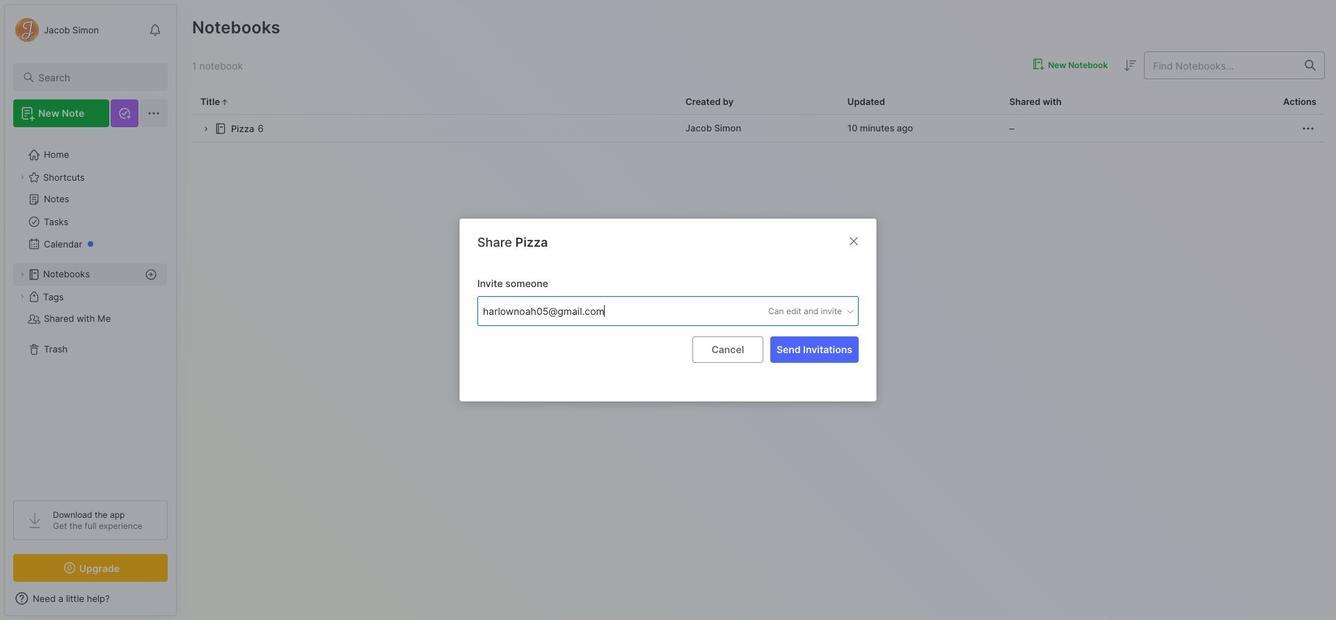 Task type: locate. For each thing, give the bounding box(es) containing it.
expand tags image
[[18, 293, 26, 301]]

expand notebooks image
[[18, 271, 26, 279]]

row
[[192, 115, 1325, 143]]

None search field
[[38, 69, 155, 86]]

tree inside "main" element
[[5, 136, 176, 489]]

Select permission field
[[742, 305, 855, 318]]

tree
[[5, 136, 176, 489]]

close image
[[846, 233, 862, 250]]

main element
[[0, 0, 181, 621]]



Task type: vqa. For each thing, say whether or not it's contained in the screenshot.
and to the middle
no



Task type: describe. For each thing, give the bounding box(es) containing it.
Search text field
[[38, 71, 155, 84]]

Add tag field
[[482, 304, 649, 319]]

Find Notebooks… text field
[[1145, 54, 1297, 77]]

none search field inside "main" element
[[38, 69, 155, 86]]



